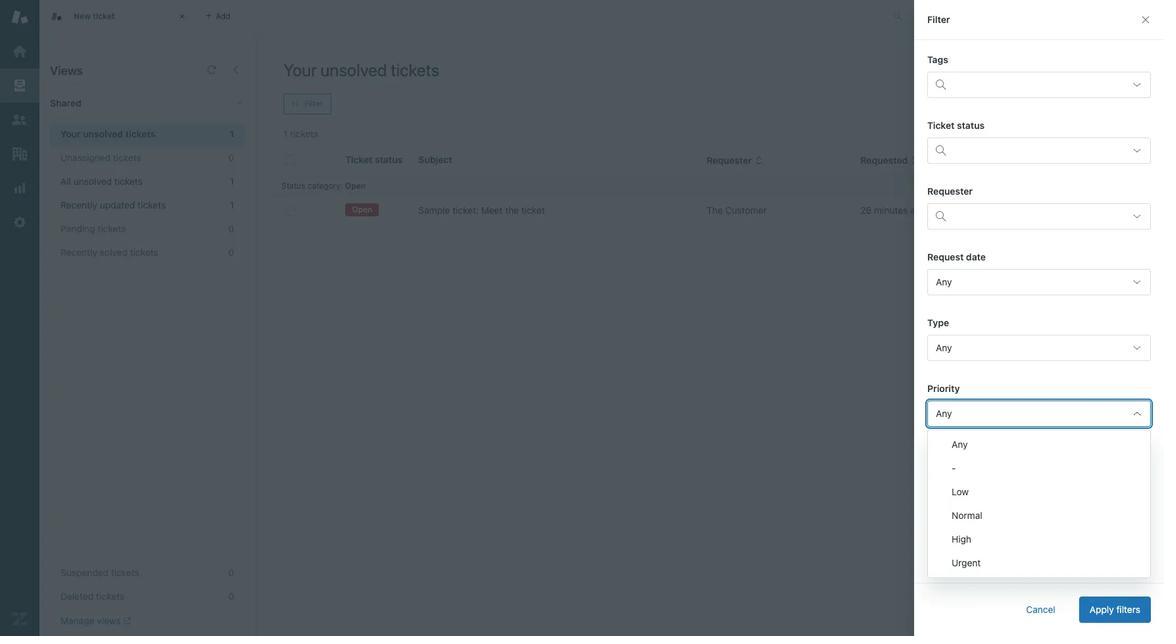 Task type: locate. For each thing, give the bounding box(es) containing it.
0 vertical spatial recently
[[61, 199, 97, 210]]

admin image
[[11, 214, 28, 231]]

1 vertical spatial recently
[[61, 247, 97, 258]]

1 0 from the top
[[228, 152, 234, 163]]

1 vertical spatial any field
[[927, 335, 1151, 361]]

requester up the customer
[[707, 155, 752, 166]]

recently
[[61, 199, 97, 210], [61, 247, 97, 258]]

recently for recently updated tickets
[[61, 199, 97, 210]]

the
[[505, 205, 519, 216]]

updated
[[100, 199, 135, 210]]

all unsolved tickets
[[61, 176, 143, 187]]

urgent
[[952, 557, 981, 568]]

pending tickets
[[61, 223, 126, 234]]

0 vertical spatial type
[[942, 155, 964, 166]]

any for request date
[[936, 276, 952, 287]]

your unsolved tickets up the filter 'button'
[[283, 60, 439, 80]]

tabs tab list
[[39, 0, 879, 33]]

suspended tickets
[[61, 567, 139, 578]]

3 any field from the top
[[927, 401, 1151, 427]]

1 1 from the top
[[230, 128, 234, 139]]

main element
[[0, 0, 39, 636]]

filters
[[1117, 604, 1141, 615]]

ticket:
[[453, 205, 479, 216]]

sample
[[418, 205, 450, 216]]

recently solved tickets
[[61, 247, 158, 258]]

recently up pending
[[61, 199, 97, 210]]

1 horizontal spatial your unsolved tickets
[[283, 60, 439, 80]]

ticket inside tab
[[93, 11, 115, 21]]

cancel button
[[1016, 597, 1066, 623]]

row containing sample ticket: meet the ticket
[[274, 197, 1154, 224]]

1 vertical spatial normal
[[952, 510, 983, 521]]

your
[[283, 60, 317, 80], [61, 128, 81, 139]]

priority
[[1043, 155, 1076, 166], [927, 383, 960, 394]]

conversations button
[[917, 6, 1014, 27]]

4 0 from the top
[[228, 567, 234, 578]]

ticket
[[93, 11, 115, 21], [521, 205, 545, 216]]

1 any field from the top
[[927, 269, 1151, 295]]

shared
[[50, 97, 81, 109]]

row
[[274, 197, 1154, 224]]

close image
[[176, 10, 189, 23]]

1 vertical spatial requester
[[927, 185, 973, 197]]

2 1 from the top
[[230, 176, 234, 187]]

0 vertical spatial open
[[345, 181, 366, 191]]

1 for recently updated tickets
[[230, 199, 234, 210]]

unsolved up the filter 'button'
[[320, 60, 387, 80]]

0
[[228, 152, 234, 163], [228, 223, 234, 234], [228, 247, 234, 258], [228, 567, 234, 578], [228, 591, 234, 602]]

priority inside filter dialog
[[927, 383, 960, 394]]

1 horizontal spatial requester
[[927, 185, 973, 197]]

unsolved
[[320, 60, 387, 80], [83, 128, 123, 139], [74, 176, 112, 187]]

apply filters button
[[1079, 597, 1151, 623]]

recently down pending
[[61, 247, 97, 258]]

2 recently from the top
[[61, 247, 97, 258]]

the
[[707, 205, 723, 216]]

tags
[[927, 54, 948, 65]]

all
[[61, 176, 71, 187]]

normal up the high
[[952, 510, 983, 521]]

get started image
[[11, 43, 28, 60]]

1 horizontal spatial your
[[283, 60, 317, 80]]

1 vertical spatial your
[[61, 128, 81, 139]]

any for type
[[936, 342, 952, 353]]

ticket inside row
[[521, 205, 545, 216]]

meet
[[481, 205, 503, 216]]

0 vertical spatial any field
[[927, 269, 1151, 295]]

unsolved up "unassigned tickets"
[[83, 128, 123, 139]]

1 horizontal spatial normal
[[1043, 205, 1074, 216]]

1 vertical spatial ticket
[[521, 205, 545, 216]]

3 0 from the top
[[228, 247, 234, 258]]

1 vertical spatial 1
[[230, 176, 234, 187]]

0 vertical spatial priority
[[1043, 155, 1076, 166]]

0 vertical spatial 1
[[230, 128, 234, 139]]

filter inside dialog
[[927, 14, 950, 25]]

0 vertical spatial normal
[[1043, 205, 1074, 216]]

refresh views pane image
[[207, 64, 217, 75]]

play button
[[1082, 59, 1138, 86]]

0 horizontal spatial normal
[[952, 510, 983, 521]]

your unsolved tickets up "unassigned tickets"
[[61, 128, 155, 139]]

0 vertical spatial your
[[283, 60, 317, 80]]

0 vertical spatial ticket
[[93, 11, 115, 21]]

0 vertical spatial unsolved
[[320, 60, 387, 80]]

priority list box
[[927, 430, 1151, 578]]

manage views
[[61, 615, 121, 626]]

open
[[345, 181, 366, 191], [352, 205, 373, 215]]

type inside button
[[942, 155, 964, 166]]

- low
[[952, 462, 969, 497]]

1 vertical spatial open
[[352, 205, 373, 215]]

0 horizontal spatial ticket
[[93, 11, 115, 21]]

filter inside 'button'
[[305, 99, 323, 109]]

ago
[[910, 205, 926, 216]]

1 for your unsolved tickets
[[230, 128, 234, 139]]

0 horizontal spatial priority
[[927, 383, 960, 394]]

your up unassigned on the left top of page
[[61, 128, 81, 139]]

your unsolved tickets
[[283, 60, 439, 80], [61, 128, 155, 139]]

play
[[1109, 66, 1127, 78]]

1 horizontal spatial ticket
[[521, 205, 545, 216]]

- option
[[928, 456, 1150, 480]]

requested button
[[861, 155, 919, 166]]

filter dialog
[[914, 0, 1164, 636]]

ticket right new
[[93, 11, 115, 21]]

requester
[[707, 155, 752, 166], [927, 185, 973, 197]]

0 vertical spatial requester
[[707, 155, 752, 166]]

1 recently from the top
[[61, 199, 97, 210]]

1 horizontal spatial priority
[[1043, 155, 1076, 166]]

open inside row
[[352, 205, 373, 215]]

2 vertical spatial any field
[[927, 401, 1151, 427]]

1 horizontal spatial filter
[[927, 14, 950, 25]]

0 for suspended tickets
[[228, 567, 234, 578]]

ticket right the
[[521, 205, 545, 216]]

1 vertical spatial priority
[[927, 383, 960, 394]]

requested
[[861, 155, 908, 166]]

close drawer image
[[1141, 14, 1151, 25]]

open right category:
[[345, 181, 366, 191]]

apply
[[1090, 604, 1114, 615]]

any
[[936, 276, 952, 287], [936, 342, 952, 353], [936, 408, 952, 419], [952, 439, 968, 450]]

0 vertical spatial filter
[[927, 14, 950, 25]]

1 vertical spatial filter
[[305, 99, 323, 109]]

the customer
[[707, 205, 767, 216]]

Any field
[[927, 269, 1151, 295], [927, 335, 1151, 361], [927, 401, 1151, 427]]

new ticket
[[74, 11, 115, 21]]

5 0 from the top
[[228, 591, 234, 602]]

filter
[[927, 14, 950, 25], [305, 99, 323, 109]]

new
[[74, 11, 91, 21]]

1 vertical spatial your unsolved tickets
[[61, 128, 155, 139]]

0 horizontal spatial filter
[[305, 99, 323, 109]]

reporting image
[[11, 180, 28, 197]]

requester up incident
[[927, 185, 973, 197]]

1 for all unsolved tickets
[[230, 176, 234, 187]]

manage views link
[[61, 615, 131, 627]]

normal
[[1043, 205, 1074, 216], [952, 510, 983, 521]]

3 1 from the top
[[230, 199, 234, 210]]

0 for pending tickets
[[228, 223, 234, 234]]

0 horizontal spatial requester
[[707, 155, 752, 166]]

2 any field from the top
[[927, 335, 1151, 361]]

unsolved down unassigned on the left top of page
[[74, 176, 112, 187]]

tickets
[[391, 60, 439, 80], [125, 128, 155, 139], [113, 152, 141, 163], [114, 176, 143, 187], [138, 199, 166, 210], [98, 223, 126, 234], [130, 247, 158, 258], [111, 567, 139, 578], [96, 591, 124, 602]]

1 vertical spatial type
[[927, 317, 949, 328]]

2 0 from the top
[[228, 223, 234, 234]]

your up the filter 'button'
[[283, 60, 317, 80]]

1
[[230, 128, 234, 139], [230, 176, 234, 187], [230, 199, 234, 210]]

normal down priority button
[[1043, 205, 1074, 216]]

2 vertical spatial 1
[[230, 199, 234, 210]]

organizations image
[[11, 145, 28, 162]]

open down status category: open
[[352, 205, 373, 215]]

suspended
[[61, 567, 109, 578]]

requester inside button
[[707, 155, 752, 166]]

subject
[[418, 154, 452, 165]]

type
[[942, 155, 964, 166], [927, 317, 949, 328]]



Task type: describe. For each thing, give the bounding box(es) containing it.
requester button
[[707, 155, 763, 166]]

unassigned
[[61, 152, 111, 163]]

(opens in a new tab) image
[[121, 617, 131, 625]]

requester element
[[927, 203, 1151, 230]]

high option
[[928, 528, 1150, 551]]

zendesk support image
[[11, 9, 28, 26]]

category:
[[308, 181, 343, 191]]

2 vertical spatial unsolved
[[74, 176, 112, 187]]

normal inside option
[[952, 510, 983, 521]]

26 minutes ago
[[861, 205, 926, 216]]

shared heading
[[39, 84, 257, 123]]

type inside filter dialog
[[927, 317, 949, 328]]

priority button
[[1043, 155, 1086, 166]]

views
[[97, 615, 121, 626]]

customer
[[725, 205, 767, 216]]

manage
[[61, 615, 94, 626]]

any field for type
[[927, 335, 1151, 361]]

customers image
[[11, 111, 28, 128]]

shared button
[[39, 84, 222, 123]]

minutes
[[874, 205, 908, 216]]

ticket
[[927, 120, 955, 131]]

low
[[952, 486, 969, 497]]

views image
[[11, 77, 28, 94]]

ticket status element
[[927, 137, 1151, 164]]

any for priority
[[936, 408, 952, 419]]

0 horizontal spatial your unsolved tickets
[[61, 128, 155, 139]]

0 for unassigned tickets
[[228, 152, 234, 163]]

deleted
[[61, 591, 94, 602]]

urgent option
[[928, 551, 1150, 575]]

0 for recently solved tickets
[[228, 247, 234, 258]]

conversations
[[931, 11, 984, 21]]

0 horizontal spatial your
[[61, 128, 81, 139]]

type button
[[942, 155, 974, 166]]

request
[[927, 251, 964, 262]]

deleted tickets
[[61, 591, 124, 602]]

priority inside button
[[1043, 155, 1076, 166]]

any option
[[928, 433, 1150, 456]]

0 for deleted tickets
[[228, 591, 234, 602]]

sample ticket: meet the ticket
[[418, 205, 545, 216]]

date
[[966, 251, 986, 262]]

collapse views pane image
[[230, 64, 241, 75]]

cancel
[[1026, 604, 1056, 615]]

low option
[[928, 480, 1150, 504]]

recently for recently solved tickets
[[61, 247, 97, 258]]

ticket status
[[927, 120, 985, 131]]

-
[[952, 462, 956, 474]]

status
[[957, 120, 985, 131]]

1 vertical spatial unsolved
[[83, 128, 123, 139]]

any field for priority
[[927, 401, 1151, 427]]

request date
[[927, 251, 986, 262]]

unassigned tickets
[[61, 152, 141, 163]]

recently updated tickets
[[61, 199, 166, 210]]

zendesk image
[[11, 610, 28, 628]]

tags element
[[927, 72, 1151, 98]]

views
[[50, 64, 83, 78]]

pending
[[61, 223, 95, 234]]

new ticket tab
[[39, 0, 197, 33]]

status category: open
[[282, 181, 366, 191]]

requester inside filter dialog
[[927, 185, 973, 197]]

high
[[952, 533, 972, 545]]

any inside option
[[952, 439, 968, 450]]

normal option
[[928, 504, 1150, 528]]

incident
[[942, 205, 976, 216]]

filter button
[[283, 93, 331, 114]]

sample ticket: meet the ticket link
[[418, 204, 545, 217]]

any field for request date
[[927, 269, 1151, 295]]

0 vertical spatial your unsolved tickets
[[283, 60, 439, 80]]

26
[[861, 205, 872, 216]]

status
[[282, 181, 305, 191]]

solved
[[100, 247, 128, 258]]

apply filters
[[1090, 604, 1141, 615]]



Task type: vqa. For each thing, say whether or not it's contained in the screenshot.
Decrease indent (Cmd [) icon
no



